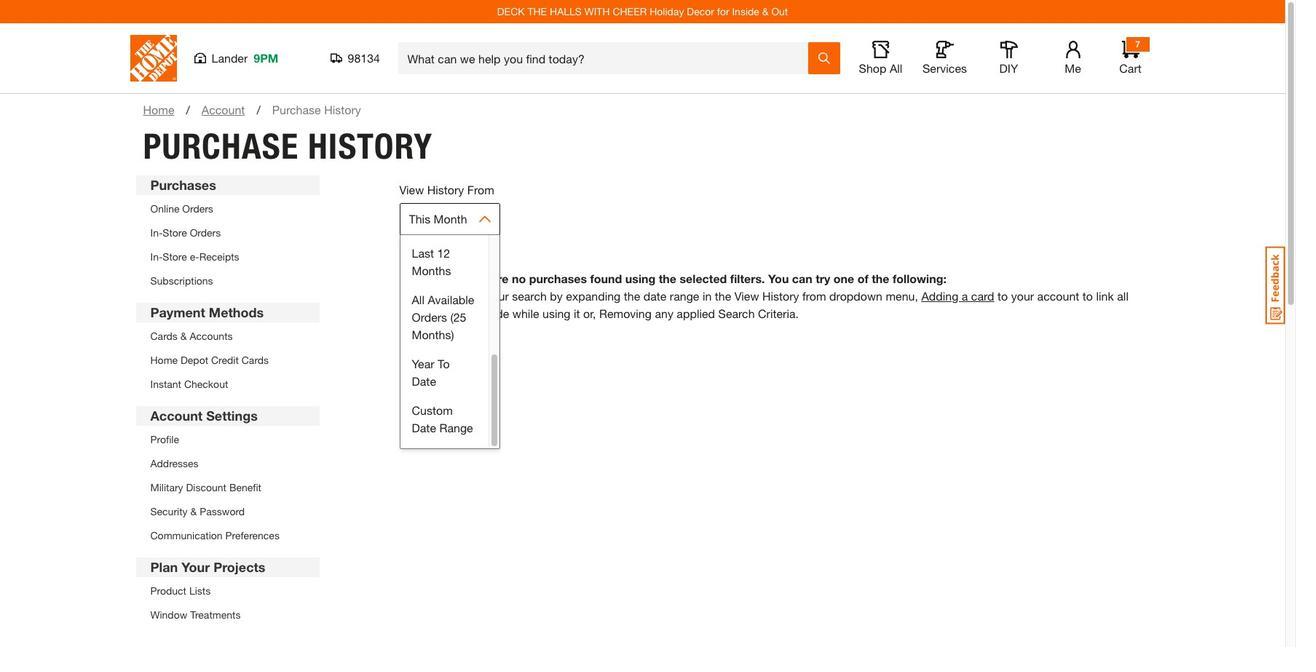 Task type: describe. For each thing, give the bounding box(es) containing it.
2 to from the left
[[1083, 289, 1093, 303]]

last for last 12 months
[[412, 246, 434, 260]]

lander 9pm
[[212, 51, 278, 65]]

1 to from the left
[[998, 289, 1008, 303]]

all available orders (25 months) option
[[400, 285, 488, 350]]

last for last 6 months
[[412, 200, 434, 213]]

year to date
[[412, 357, 450, 388]]

custom date range
[[412, 403, 473, 435]]

the
[[527, 5, 547, 17]]

account for account settings
[[150, 408, 203, 424]]

me
[[1065, 61, 1081, 75]]

lists
[[189, 585, 211, 597]]

filters.
[[730, 272, 765, 285]]

card
[[971, 289, 994, 303]]

all inside button
[[890, 61, 902, 75]]

instant
[[150, 378, 181, 390]]

of
[[857, 272, 868, 285]]

7
[[1135, 39, 1140, 50]]

last 6 months option
[[400, 192, 488, 239]]

you
[[768, 272, 789, 285]]

e-
[[190, 250, 199, 263]]

(25
[[450, 310, 466, 324]]

home for home
[[143, 103, 174, 117]]

the right of
[[872, 272, 889, 285]]

payment
[[150, 304, 205, 320]]

there
[[459, 272, 488, 285]]

the home depot logo image
[[130, 35, 177, 82]]

all
[[1117, 289, 1129, 303]]

list box containing last 6 months
[[400, 0, 488, 449]]

military discount benefit link
[[150, 481, 261, 494]]

1 / from the left
[[186, 103, 190, 117]]

store for e-
[[163, 250, 187, 263]]

projects
[[213, 559, 265, 575]]

applied
[[677, 307, 715, 320]]

made
[[480, 307, 509, 320]]

in-store orders link
[[150, 226, 221, 239]]

shop all button
[[857, 41, 904, 76]]

range
[[670, 289, 699, 303]]

try
[[816, 272, 830, 285]]

& for password
[[190, 505, 197, 518]]

this month
[[409, 212, 467, 226]]

any
[[655, 307, 673, 320]]

product lists
[[150, 585, 211, 597]]

product lists link
[[150, 585, 211, 597]]

adding
[[921, 289, 959, 303]]

orders for in-store orders
[[190, 226, 221, 239]]

online orders
[[150, 202, 213, 215]]

subscriptions
[[150, 275, 213, 287]]

account settings
[[150, 408, 258, 424]]

holiday
[[650, 5, 684, 17]]

home link
[[143, 101, 174, 119]]

addresses link
[[150, 457, 199, 470]]

0 vertical spatial purchase history
[[272, 103, 361, 117]]

home for home depot credit cards
[[150, 354, 178, 366]]

deck the halls with cheer holiday decor for inside & out
[[497, 5, 788, 17]]

instant checkout
[[150, 378, 228, 390]]

purchases
[[150, 177, 216, 193]]

months for 12
[[412, 264, 451, 277]]

online orders link
[[150, 202, 213, 215]]

in-store e-receipts
[[150, 250, 239, 263]]

online
[[150, 202, 179, 215]]

account link
[[202, 101, 245, 119]]

your
[[181, 559, 210, 575]]

window
[[150, 609, 187, 621]]

0 horizontal spatial view
[[399, 183, 424, 197]]

1 horizontal spatial using
[[625, 272, 656, 285]]

What can we help you find today? search field
[[407, 43, 807, 74]]

password
[[200, 505, 245, 518]]

no
[[512, 272, 526, 285]]

1 vertical spatial view
[[735, 289, 759, 303]]

to
[[438, 357, 450, 371]]

services
[[923, 61, 967, 75]]

window treatments
[[150, 609, 241, 621]]

custom date range option
[[400, 396, 488, 443]]

cards & accounts
[[150, 330, 233, 342]]

cart
[[1119, 61, 1142, 75]]

1 vertical spatial purchase
[[143, 125, 299, 167]]

broadening
[[423, 289, 483, 303]]

custom
[[412, 403, 453, 417]]

plan your projects
[[150, 559, 265, 575]]

purchases inside "to your account to link all purchases made while using it or, removing any applied search criteria."
[[423, 307, 477, 320]]

orders for all available orders (25 months)
[[412, 310, 447, 324]]

in- for in-store e-receipts
[[150, 250, 163, 263]]

a
[[962, 289, 968, 303]]

2 horizontal spatial &
[[762, 5, 769, 17]]

communication preferences link
[[150, 529, 280, 542]]

your for account
[[1011, 289, 1034, 303]]

sorry, there are no purchases found using the selected filters. you can try one of the following:
[[423, 272, 947, 285]]

halls
[[550, 5, 582, 17]]

credit
[[211, 354, 239, 366]]

0 horizontal spatial cards
[[150, 330, 178, 342]]

found
[[590, 272, 622, 285]]

the up removing on the top
[[624, 289, 640, 303]]

selected
[[680, 272, 727, 285]]

date inside custom date range
[[412, 421, 436, 435]]

0 vertical spatial orders
[[182, 202, 213, 215]]

treatments
[[190, 609, 241, 621]]

following:
[[893, 272, 947, 285]]

settings
[[206, 408, 258, 424]]

all inside all available orders (25 months)
[[412, 293, 424, 307]]

checkout
[[184, 378, 228, 390]]

all available orders (25 months)
[[412, 293, 474, 341]]

month
[[434, 212, 467, 226]]

last 12 months option
[[400, 239, 488, 285]]

in- for in-store orders
[[150, 226, 163, 239]]

account
[[1037, 289, 1079, 303]]

98134 button
[[330, 51, 380, 66]]

98134
[[348, 51, 380, 65]]

product
[[150, 585, 186, 597]]

or,
[[583, 307, 596, 320]]



Task type: vqa. For each thing, say whether or not it's contained in the screenshot.
Add
no



Task type: locate. For each thing, give the bounding box(es) containing it.
0 vertical spatial cards
[[150, 330, 178, 342]]

home up instant
[[150, 354, 178, 366]]

store for orders
[[163, 226, 187, 239]]

2 date from the top
[[412, 421, 436, 435]]

purchases down 'broadening'
[[423, 307, 477, 320]]

& for accounts
[[180, 330, 187, 342]]

1 store from the top
[[163, 226, 187, 239]]

& left 'out'
[[762, 5, 769, 17]]

are
[[491, 272, 509, 285]]

while
[[512, 307, 539, 320]]

criteria.
[[758, 307, 799, 320]]

last left 12
[[412, 246, 434, 260]]

2 months from the top
[[412, 264, 451, 277]]

history
[[324, 103, 361, 117], [308, 125, 433, 167], [427, 183, 464, 197], [762, 289, 799, 303]]

your left "account" at top
[[1011, 289, 1034, 303]]

0 vertical spatial last
[[412, 200, 434, 213]]

view
[[399, 183, 424, 197], [735, 289, 759, 303]]

0 vertical spatial using
[[625, 272, 656, 285]]

cards down payment
[[150, 330, 178, 342]]

0 vertical spatial in-
[[150, 226, 163, 239]]

using down by
[[542, 307, 571, 320]]

depot
[[181, 354, 208, 366]]

account for account
[[202, 103, 245, 117]]

date inside year to date
[[412, 374, 436, 388]]

1 last from the top
[[412, 200, 434, 213]]

purchases up by
[[529, 272, 587, 285]]

9pm
[[254, 51, 278, 65]]

2 in- from the top
[[150, 250, 163, 263]]

0 vertical spatial purchases
[[529, 272, 587, 285]]

0 vertical spatial months
[[412, 217, 451, 231]]

cards
[[150, 330, 178, 342], [242, 354, 269, 366]]

expanding
[[566, 289, 621, 303]]

account down lander
[[202, 103, 245, 117]]

1 in- from the top
[[150, 226, 163, 239]]

1 horizontal spatial your
[[1011, 289, 1034, 303]]

from
[[802, 289, 826, 303]]

your down are
[[486, 289, 509, 303]]

months)
[[412, 328, 454, 341]]

the right in
[[715, 289, 731, 303]]

0 vertical spatial view
[[399, 183, 424, 197]]

0 vertical spatial purchase
[[272, 103, 321, 117]]

/ right home link
[[186, 103, 190, 117]]

1 horizontal spatial cards
[[242, 354, 269, 366]]

2 vertical spatial orders
[[412, 310, 447, 324]]

2 vertical spatial &
[[190, 505, 197, 518]]

0 vertical spatial date
[[412, 374, 436, 388]]

1 horizontal spatial view
[[735, 289, 759, 303]]

sorry,
[[423, 272, 456, 285]]

by
[[550, 289, 563, 303]]

the up date
[[659, 272, 676, 285]]

& right security
[[190, 505, 197, 518]]

account
[[202, 103, 245, 117], [150, 408, 203, 424]]

2 your from the left
[[1011, 289, 1034, 303]]

1 vertical spatial account
[[150, 408, 203, 424]]

addresses
[[150, 457, 199, 470]]

security & password link
[[150, 505, 245, 518]]

one
[[834, 272, 854, 285]]

2 last from the top
[[412, 246, 434, 260]]

all right shop
[[890, 61, 902, 75]]

in- down online
[[150, 226, 163, 239]]

0 vertical spatial store
[[163, 226, 187, 239]]

last left 6
[[412, 200, 434, 213]]

1 horizontal spatial to
[[1083, 289, 1093, 303]]

account up profile link
[[150, 408, 203, 424]]

search
[[718, 307, 755, 320]]

lander
[[212, 51, 248, 65]]

military
[[150, 481, 183, 494]]

diy button
[[986, 41, 1032, 76]]

your for search
[[486, 289, 509, 303]]

0 horizontal spatial purchases
[[423, 307, 477, 320]]

1 vertical spatial date
[[412, 421, 436, 435]]

view history from
[[399, 183, 494, 197]]

using inside "to your account to link all purchases made while using it or, removing any applied search criteria."
[[542, 307, 571, 320]]

deck the halls with cheer holiday decor for inside & out link
[[497, 5, 788, 17]]

0 vertical spatial all
[[890, 61, 902, 75]]

date
[[643, 289, 667, 303]]

purchase
[[272, 103, 321, 117], [143, 125, 299, 167]]

1 vertical spatial last
[[412, 246, 434, 260]]

search
[[512, 289, 547, 303]]

1 vertical spatial store
[[163, 250, 187, 263]]

from
[[467, 183, 494, 197]]

months
[[412, 217, 451, 231], [412, 264, 451, 277]]

military discount benefit
[[150, 481, 261, 494]]

1 date from the top
[[412, 374, 436, 388]]

security
[[150, 505, 188, 518]]

0 horizontal spatial your
[[486, 289, 509, 303]]

to
[[998, 289, 1008, 303], [1083, 289, 1093, 303]]

0 horizontal spatial &
[[180, 330, 187, 342]]

purchase down the 'account' link
[[143, 125, 299, 167]]

purchase history
[[272, 103, 361, 117], [143, 125, 433, 167]]

last
[[412, 200, 434, 213], [412, 246, 434, 260]]

1 vertical spatial cards
[[242, 354, 269, 366]]

1 vertical spatial purchases
[[423, 307, 477, 320]]

payment methods
[[150, 304, 264, 320]]

1 vertical spatial purchase history
[[143, 125, 433, 167]]

0 vertical spatial home
[[143, 103, 174, 117]]

orders
[[182, 202, 213, 215], [190, 226, 221, 239], [412, 310, 447, 324]]

shop all
[[859, 61, 902, 75]]

adding a card link
[[921, 289, 994, 303]]

2 store from the top
[[163, 250, 187, 263]]

cards & accounts link
[[150, 330, 233, 342]]

purchase down 9pm
[[272, 103, 321, 117]]

all
[[890, 61, 902, 75], [412, 293, 424, 307]]

orders up in-store e-receipts link on the left top of page
[[190, 226, 221, 239]]

store
[[163, 226, 187, 239], [163, 250, 187, 263]]

1 months from the top
[[412, 217, 451, 231]]

1 vertical spatial using
[[542, 307, 571, 320]]

cart 7
[[1119, 39, 1142, 75]]

1 vertical spatial all
[[412, 293, 424, 307]]

0 vertical spatial account
[[202, 103, 245, 117]]

store left the e-
[[163, 250, 187, 263]]

in- up the subscriptions link
[[150, 250, 163, 263]]

can
[[792, 272, 812, 285]]

store down online orders link
[[163, 226, 187, 239]]

6
[[437, 200, 444, 213]]

all down sorry,
[[412, 293, 424, 307]]

1 vertical spatial home
[[150, 354, 178, 366]]

services button
[[921, 41, 968, 76]]

1 your from the left
[[486, 289, 509, 303]]

out
[[771, 5, 788, 17]]

1 vertical spatial months
[[412, 264, 451, 277]]

0 vertical spatial &
[[762, 5, 769, 17]]

This Month button
[[399, 203, 500, 235]]

deck
[[497, 5, 525, 17]]

to right "card" at the top of the page
[[998, 289, 1008, 303]]

0 horizontal spatial to
[[998, 289, 1008, 303]]

security & password
[[150, 505, 245, 518]]

2 / from the left
[[257, 103, 260, 117]]

home down the home depot logo
[[143, 103, 174, 117]]

date down custom
[[412, 421, 436, 435]]

preferences
[[225, 529, 280, 542]]

this
[[409, 212, 430, 226]]

list box
[[400, 0, 488, 449]]

cards right "credit"
[[242, 354, 269, 366]]

profile link
[[150, 433, 179, 446]]

decor
[[687, 5, 714, 17]]

in-store e-receipts link
[[150, 250, 239, 263]]

1 vertical spatial in-
[[150, 250, 163, 263]]

receipts
[[199, 250, 239, 263]]

1 horizontal spatial all
[[890, 61, 902, 75]]

view down filters.
[[735, 289, 759, 303]]

link
[[1096, 289, 1114, 303]]

to your account to link all purchases made while using it or, removing any applied search criteria.
[[423, 289, 1129, 320]]

year to date option
[[400, 350, 488, 396]]

instant checkout link
[[150, 378, 228, 390]]

plan
[[150, 559, 178, 575]]

& down payment
[[180, 330, 187, 342]]

last inside last 6 months
[[412, 200, 434, 213]]

profile
[[150, 433, 179, 446]]

using up date
[[625, 272, 656, 285]]

with
[[585, 5, 610, 17]]

broadening your search by expanding the date range in the view history from dropdown menu, adding a card
[[423, 289, 994, 303]]

1 vertical spatial orders
[[190, 226, 221, 239]]

last inside "last 12 months"
[[412, 246, 434, 260]]

view up the this
[[399, 183, 424, 197]]

inside
[[732, 5, 759, 17]]

0 horizontal spatial all
[[412, 293, 424, 307]]

communication preferences
[[150, 529, 280, 542]]

0 horizontal spatial using
[[542, 307, 571, 320]]

1 vertical spatial &
[[180, 330, 187, 342]]

to left link
[[1083, 289, 1093, 303]]

date
[[412, 374, 436, 388], [412, 421, 436, 435]]

menu,
[[886, 289, 918, 303]]

shop
[[859, 61, 886, 75]]

1 horizontal spatial purchases
[[529, 272, 587, 285]]

/
[[186, 103, 190, 117], [257, 103, 260, 117]]

/ right the 'account' link
[[257, 103, 260, 117]]

feedback link image
[[1265, 246, 1285, 325]]

1 horizontal spatial &
[[190, 505, 197, 518]]

last 6 months
[[412, 200, 451, 231]]

1 horizontal spatial /
[[257, 103, 260, 117]]

date down year
[[412, 374, 436, 388]]

orders inside all available orders (25 months)
[[412, 310, 447, 324]]

months for 6
[[412, 217, 451, 231]]

orders up months)
[[412, 310, 447, 324]]

dropdown
[[829, 289, 883, 303]]

0 horizontal spatial /
[[186, 103, 190, 117]]

orders up the in-store orders
[[182, 202, 213, 215]]

home depot credit cards
[[150, 354, 269, 366]]

your inside "to your account to link all purchases made while using it or, removing any applied search criteria."
[[1011, 289, 1034, 303]]



